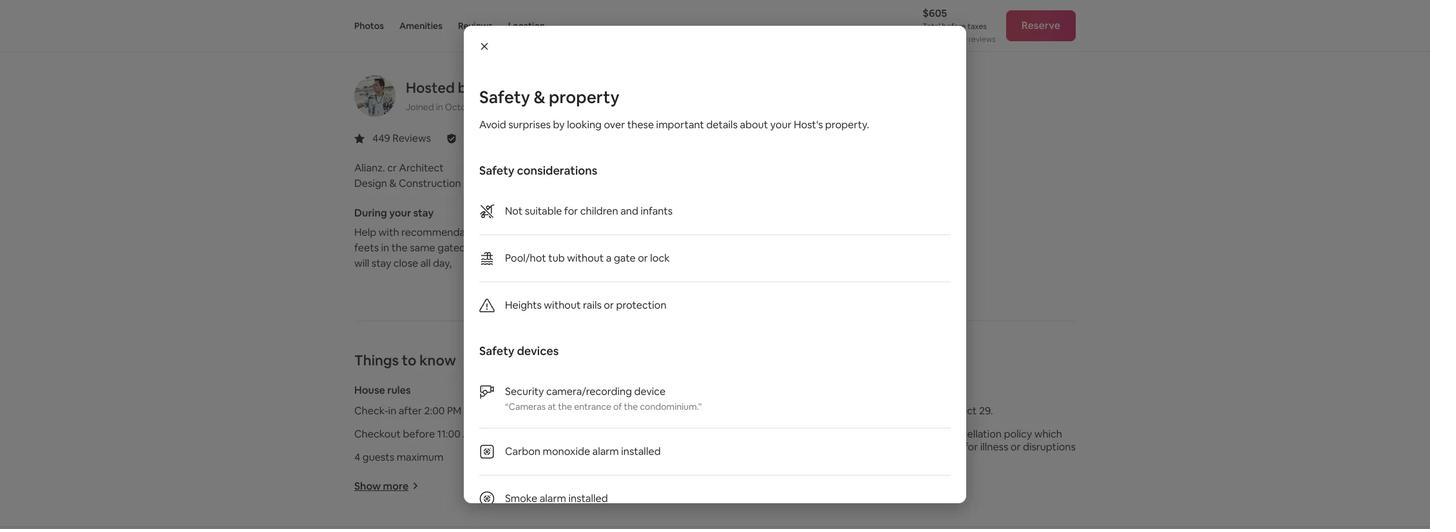 Task type: vqa. For each thing, say whether or not it's contained in the screenshot.
the right if
yes



Task type: describe. For each thing, give the bounding box(es) containing it.
day,
[[433, 256, 452, 270]]

full
[[928, 427, 943, 441]]

for inside safety & property dialog
[[564, 204, 578, 218]]

our
[[546, 225, 564, 239]]

will
[[354, 256, 369, 270]]

free
[[843, 404, 863, 417]]

2 vertical spatial in
[[388, 404, 397, 417]]

rules
[[387, 383, 411, 397]]

help
[[354, 225, 376, 239]]

alianz.
[[354, 161, 385, 174]]

2:00
[[424, 404, 445, 417]]

2 show from the left
[[598, 479, 625, 493]]

maximum
[[397, 450, 444, 464]]

for inside review the host's full cancellation policy which applies even if you cancel for illness or disruptions caused by covid-19.
[[965, 440, 978, 453]]

a inside dialog
[[606, 251, 612, 265]]

pm
[[447, 404, 462, 417]]

your inside to protect your payment, never transfer money or communicate outside of the airbnb website or app.
[[785, 258, 801, 268]]

verified
[[504, 131, 539, 145]]

entrance
[[574, 401, 612, 412]]

checkout
[[354, 427, 401, 441]]

checkout before 11:00 am
[[354, 427, 479, 441]]

identity verified
[[465, 131, 539, 145]]

0 horizontal spatial is
[[491, 225, 498, 239]]

by inside review the host's full cancellation policy which applies even if you cancel for illness or disruptions caused by covid-19.
[[879, 453, 891, 466]]

needed
[[580, 241, 616, 254]]

which
[[1035, 427, 1063, 441]]

pool/hot tub without a gate or lock inside safety & property dialog
[[505, 251, 670, 265]]

2 more from the left
[[627, 479, 653, 493]]

1 horizontal spatial stay
[[413, 206, 434, 219]]

after
[[399, 404, 422, 417]]

same
[[410, 241, 436, 254]]

smoke
[[505, 492, 538, 505]]

protection inside safety & property dialog
[[616, 298, 667, 312]]

1 horizontal spatial is
[[571, 241, 578, 254]]

& inside alianz. cr architect design & construction
[[390, 176, 397, 190]]

policy
[[1004, 427, 1033, 441]]

house
[[354, 383, 385, 397]]

amenities button
[[400, 0, 443, 52]]

help
[[548, 241, 568, 254]]

the inside during your stay help with recommendations is available. our office is at 400 feets in the same gated community, so if help is needed we will stay close all day,
[[392, 241, 408, 254]]

architect
[[399, 161, 444, 174]]

with
[[379, 225, 399, 239]]

at inside during your stay help with recommendations is available. our office is at 400 feets in the same gated community, so if help is needed we will stay close all day,
[[604, 225, 614, 239]]

11:00
[[437, 427, 461, 441]]

1 vertical spatial stay
[[372, 256, 391, 270]]

caused
[[843, 453, 877, 466]]

1 vertical spatial tub
[[642, 427, 658, 441]]

lock inside safety & property dialog
[[650, 251, 670, 265]]

available.
[[500, 225, 543, 239]]

recommendations
[[402, 225, 489, 239]]

your inside safety & property dialog
[[771, 118, 792, 131]]

during
[[354, 206, 387, 219]]

the inside review the host's full cancellation policy which applies even if you cancel for illness or disruptions caused by covid-19.
[[878, 427, 894, 441]]

safety up avoid
[[479, 86, 530, 108]]

even
[[878, 440, 901, 453]]

1 vertical spatial pool/hot tub without a gate or lock
[[598, 427, 763, 441]]

"cameras
[[505, 401, 546, 412]]

hosted by eric joined in october 2016
[[406, 78, 502, 113]]

never
[[838, 258, 858, 268]]

children
[[581, 204, 618, 218]]

you
[[912, 440, 929, 453]]

property for camera/recording
[[641, 383, 685, 397]]

things to know
[[354, 351, 456, 369]]

reserve
[[1022, 19, 1061, 32]]

taxes
[[968, 21, 987, 32]]

449 inside $605 total before taxes 449 reviews
[[954, 34, 967, 44]]

payment,
[[803, 258, 837, 268]]

design
[[354, 176, 387, 190]]

1 vertical spatial protection
[[710, 450, 760, 464]]

devices
[[517, 343, 559, 358]]

if inside review the host's full cancellation policy which applies even if you cancel for illness or disruptions caused by covid-19.
[[903, 440, 910, 453]]

in inside hosted by eric joined in october 2016
[[436, 101, 443, 113]]

safety considerations
[[479, 163, 598, 178]]

review the host's full cancellation policy which applies even if you cancel for illness or disruptions caused by covid-19.
[[843, 427, 1076, 466]]

property.
[[826, 118, 870, 131]]

to protect your payment, never transfer money or communicate outside of the airbnb website or app.
[[746, 258, 908, 289]]

1 more from the left
[[383, 479, 409, 493]]

safety up entrance
[[598, 383, 630, 397]]

cancel
[[931, 440, 962, 453]]

am
[[463, 427, 479, 441]]

english,
[[777, 131, 812, 145]]

reviews button
[[458, 0, 493, 52]]

surprises
[[509, 118, 551, 131]]

guests
[[363, 450, 395, 464]]

the inside to protect your payment, never transfer money or communicate outside of the airbnb website or app.
[[870, 268, 882, 279]]

29.
[[980, 404, 993, 417]]

& for avoid
[[534, 86, 546, 108]]

office
[[566, 225, 593, 239]]

cancellation inside review the host's full cancellation policy which applies even if you cancel for illness or disruptions caused by covid-19.
[[945, 427, 1002, 441]]

1 horizontal spatial heights
[[598, 450, 635, 464]]

alianz. cr architect design & construction
[[354, 161, 461, 190]]

1 horizontal spatial reviews
[[458, 20, 493, 32]]

before for oct
[[925, 404, 957, 417]]

and
[[621, 204, 639, 218]]

house rules
[[354, 383, 411, 397]]

not suitable for children and infants
[[505, 204, 673, 218]]

check-in after 2:00 pm
[[354, 404, 462, 417]]

host's
[[794, 118, 823, 131]]

photos button
[[354, 0, 384, 52]]

languages : english, español
[[720, 131, 851, 145]]

smoke alarm installed
[[505, 492, 608, 505]]

so
[[526, 241, 537, 254]]

outside
[[832, 268, 859, 279]]

website
[[746, 279, 774, 289]]

0 vertical spatial alarm
[[593, 445, 619, 458]]

reserve button
[[1007, 10, 1076, 41]]

show more button for without
[[598, 479, 663, 493]]

of inside to protect your payment, never transfer money or communicate outside of the airbnb website or app.
[[861, 268, 868, 279]]

:
[[772, 131, 774, 145]]

safety left devices
[[479, 343, 515, 358]]

location
[[508, 20, 545, 32]]

gated
[[438, 241, 466, 254]]

over
[[604, 118, 625, 131]]

1 horizontal spatial installed
[[621, 445, 661, 458]]

applies
[[843, 440, 876, 453]]

hosted
[[406, 78, 455, 96]]

before for taxes
[[942, 21, 966, 32]]

protect
[[757, 258, 784, 268]]

avoid surprises by looking over these important details about your host's property.
[[479, 118, 870, 131]]



Task type: locate. For each thing, give the bounding box(es) containing it.
1 vertical spatial your
[[389, 206, 411, 219]]

is
[[491, 225, 498, 239], [595, 225, 602, 239], [571, 241, 578, 254]]

your
[[771, 118, 792, 131], [389, 206, 411, 219], [785, 258, 801, 268]]

heights without rails or protection down "needed"
[[505, 298, 667, 312]]

1 vertical spatial &
[[390, 176, 397, 190]]

identity
[[465, 131, 501, 145]]

october
[[445, 101, 481, 113]]

pool/hot down available.
[[505, 251, 546, 265]]

1 vertical spatial for
[[965, 440, 978, 453]]

2 horizontal spatial is
[[595, 225, 602, 239]]

by up october
[[458, 78, 474, 96]]

safety down identity verified at the left of the page
[[479, 163, 515, 178]]

0 horizontal spatial show
[[354, 479, 381, 493]]

carbon monoxide alarm installed
[[505, 445, 661, 458]]

reviews left the location
[[458, 20, 493, 32]]

the up the close
[[392, 241, 408, 254]]

1 vertical spatial lock
[[744, 427, 763, 441]]

avoid
[[479, 118, 506, 131]]

safety devices
[[479, 343, 559, 358]]

1 horizontal spatial of
[[861, 268, 868, 279]]

449
[[954, 34, 967, 44], [372, 131, 390, 145]]

or inside review the host's full cancellation policy which applies even if you cancel for illness or disruptions caused by covid-19.
[[1011, 440, 1021, 453]]

0 horizontal spatial of
[[614, 401, 622, 412]]

security up the "cameras
[[505, 385, 544, 398]]

show more button for guests
[[354, 479, 419, 493]]

1 vertical spatial property
[[641, 383, 685, 397]]

in right joined at the top of page
[[436, 101, 443, 113]]

1 horizontal spatial pool/hot
[[598, 427, 640, 441]]

protection
[[616, 298, 667, 312], [710, 450, 760, 464]]

tub
[[549, 251, 565, 265], [642, 427, 658, 441]]

of right outside
[[861, 268, 868, 279]]

installed down condominium."
[[621, 445, 661, 458]]

19.
[[929, 453, 941, 466]]

monoxide
[[543, 445, 590, 458]]

during your stay help with recommendations is available. our office is at 400 feets in the same gated community, so if help is needed we will stay close all day,
[[354, 206, 635, 270]]

safety & property dialog
[[464, 26, 967, 529]]

in left after
[[388, 404, 397, 417]]

1 horizontal spatial show more button
[[598, 479, 663, 493]]

1 vertical spatial camera/recording
[[640, 404, 725, 417]]

installed down the carbon monoxide alarm installed
[[569, 492, 608, 505]]

heights inside safety & property dialog
[[505, 298, 542, 312]]

tub down our
[[549, 251, 565, 265]]

of right entrance
[[614, 401, 622, 412]]

1 show from the left
[[354, 479, 381, 493]]

device for security camera/recording device "cameras at the entrance of the condominium."
[[635, 385, 666, 398]]

1 vertical spatial alarm
[[540, 492, 566, 505]]

learn more about the host, eric. image
[[354, 75, 396, 116], [354, 75, 396, 116]]

to
[[402, 351, 417, 369]]

0 horizontal spatial for
[[564, 204, 578, 218]]

show more down the carbon monoxide alarm installed
[[598, 479, 653, 493]]

1 horizontal spatial rails
[[676, 450, 695, 464]]

pool/hot
[[505, 251, 546, 265], [598, 427, 640, 441]]

community,
[[468, 241, 524, 254]]

at left 400
[[604, 225, 614, 239]]

at inside security camera/recording device "cameras at the entrance of the condominium."
[[548, 401, 556, 412]]

show more button down guests
[[354, 479, 419, 493]]

your up app.
[[785, 258, 801, 268]]

cancellation
[[866, 404, 923, 417], [945, 427, 1002, 441]]

1 horizontal spatial cancellation
[[945, 427, 1002, 441]]

is up community,
[[491, 225, 498, 239]]

& for security
[[632, 383, 639, 397]]

1 vertical spatial device
[[728, 404, 759, 417]]

1 vertical spatial of
[[614, 401, 622, 412]]

safety & property
[[479, 86, 620, 108], [598, 383, 685, 397]]

1 horizontal spatial lock
[[744, 427, 763, 441]]

stay up recommendations
[[413, 206, 434, 219]]

total
[[923, 21, 941, 32]]

0 horizontal spatial at
[[548, 401, 556, 412]]

device inside security camera/recording device "cameras at the entrance of the condominium."
[[635, 385, 666, 398]]

before up maximum
[[403, 427, 435, 441]]

property up looking at the left top of the page
[[549, 86, 620, 108]]

alarm right monoxide
[[593, 445, 619, 458]]

2 vertical spatial &
[[632, 383, 639, 397]]

pool/hot tub without a gate or lock down security camera/recording device at the bottom of page
[[598, 427, 763, 441]]

things
[[354, 351, 399, 369]]

0 vertical spatial protection
[[616, 298, 667, 312]]

0 vertical spatial before
[[942, 21, 966, 32]]

feets
[[354, 241, 379, 254]]

know
[[420, 351, 456, 369]]

rails inside safety & property dialog
[[583, 298, 602, 312]]

0 horizontal spatial device
[[635, 385, 666, 398]]

1 vertical spatial gate
[[707, 427, 729, 441]]

transfer
[[860, 258, 888, 268]]

0 vertical spatial at
[[604, 225, 614, 239]]

infants
[[641, 204, 673, 218]]

0 vertical spatial heights
[[505, 298, 542, 312]]

1 horizontal spatial if
[[903, 440, 910, 453]]

1 horizontal spatial show more
[[598, 479, 653, 493]]

rails down "needed"
[[583, 298, 602, 312]]

if inside during your stay help with recommendations is available. our office is at 400 feets in the same gated community, so if help is needed we will stay close all day,
[[539, 241, 546, 254]]

1 vertical spatial pool/hot
[[598, 427, 640, 441]]

1 horizontal spatial by
[[553, 118, 565, 131]]

is up "needed"
[[595, 225, 602, 239]]

the right entrance
[[624, 401, 638, 412]]

0 vertical spatial pool/hot
[[505, 251, 546, 265]]

0 vertical spatial of
[[861, 268, 868, 279]]

rails
[[583, 298, 602, 312], [676, 450, 695, 464]]

review
[[843, 427, 876, 441]]

449 up cr
[[372, 131, 390, 145]]

safety
[[479, 86, 530, 108], [479, 163, 515, 178], [479, 343, 515, 358], [598, 383, 630, 397]]

0 horizontal spatial if
[[539, 241, 546, 254]]

reviews
[[458, 20, 493, 32], [393, 131, 431, 145]]

1 horizontal spatial a
[[700, 427, 705, 441]]

0 vertical spatial reviews
[[458, 20, 493, 32]]

1 horizontal spatial at
[[604, 225, 614, 239]]

a left we
[[606, 251, 612, 265]]

camera/recording for security camera/recording device "cameras at the entrance of the condominium."
[[546, 385, 632, 398]]

app.
[[785, 279, 801, 289]]

cancellation up host's at the bottom right of page
[[866, 404, 923, 417]]

0 vertical spatial security
[[505, 385, 544, 398]]

show down the carbon monoxide alarm installed
[[598, 479, 625, 493]]

0 vertical spatial installed
[[621, 445, 661, 458]]

in
[[436, 101, 443, 113], [381, 241, 389, 254], [388, 404, 397, 417]]

by left looking at the left top of the page
[[553, 118, 565, 131]]

heights without rails or protection
[[505, 298, 667, 312], [598, 450, 760, 464]]

2016
[[483, 101, 502, 113]]

1 show more button from the left
[[354, 479, 419, 493]]

in down with
[[381, 241, 389, 254]]

0 horizontal spatial show more button
[[354, 479, 419, 493]]

0 vertical spatial if
[[539, 241, 546, 254]]

communicate
[[782, 268, 831, 279]]

0 vertical spatial gate
[[614, 251, 636, 265]]

property up condominium."
[[641, 383, 685, 397]]

gate down 400
[[614, 251, 636, 265]]

1 horizontal spatial camera/recording
[[640, 404, 725, 417]]

free cancellation before oct 29.
[[843, 404, 993, 417]]

0 vertical spatial lock
[[650, 251, 670, 265]]

photos
[[354, 20, 384, 32]]

the left host's at the bottom right of page
[[878, 427, 894, 441]]

2 show more from the left
[[598, 479, 653, 493]]

449 reviews
[[372, 131, 431, 145]]

1 horizontal spatial gate
[[707, 427, 729, 441]]

alarm
[[593, 445, 619, 458], [540, 492, 566, 505]]

1 vertical spatial by
[[553, 118, 565, 131]]

heights without rails or protection down security camera/recording device at the bottom of page
[[598, 450, 760, 464]]

security left condominium."
[[598, 404, 637, 417]]

0 vertical spatial by
[[458, 78, 474, 96]]

1 vertical spatial installed
[[569, 492, 608, 505]]

alarm right smoke
[[540, 492, 566, 505]]

show down 4
[[354, 479, 381, 493]]

heights
[[505, 298, 542, 312], [598, 450, 635, 464]]

device for security camera/recording device
[[728, 404, 759, 417]]

or
[[638, 251, 648, 265], [772, 268, 780, 279], [776, 279, 784, 289], [604, 298, 614, 312], [731, 427, 741, 441], [1011, 440, 1021, 453], [697, 450, 707, 464]]

security for security camera/recording device
[[598, 404, 637, 417]]

1 horizontal spatial alarm
[[593, 445, 619, 458]]

not
[[505, 204, 523, 218]]

about
[[740, 118, 768, 131]]

property inside dialog
[[549, 86, 620, 108]]

for up office
[[564, 204, 578, 218]]

0 horizontal spatial reviews
[[393, 131, 431, 145]]

condominium."
[[640, 401, 702, 412]]

0 horizontal spatial security
[[505, 385, 544, 398]]

& inside dialog
[[534, 86, 546, 108]]

safety & property up condominium."
[[598, 383, 685, 397]]

pool/hot tub without a gate or lock down office
[[505, 251, 670, 265]]

0 horizontal spatial tub
[[549, 251, 565, 265]]

0 horizontal spatial cancellation
[[866, 404, 923, 417]]

your up with
[[389, 206, 411, 219]]

illness
[[981, 440, 1009, 453]]

0 horizontal spatial more
[[383, 479, 409, 493]]

0 vertical spatial property
[[549, 86, 620, 108]]

0 horizontal spatial 449
[[372, 131, 390, 145]]

joined
[[406, 101, 434, 113]]

stay right will
[[372, 256, 391, 270]]

property for surprises
[[549, 86, 620, 108]]

1 vertical spatial a
[[700, 427, 705, 441]]

a down security camera/recording device at the bottom of page
[[700, 427, 705, 441]]

disruptions
[[1023, 440, 1076, 453]]

pool/hot inside safety & property dialog
[[505, 251, 546, 265]]

is right the help
[[571, 241, 578, 254]]

cancellation down oct
[[945, 427, 1002, 441]]

safety & property for camera/recording
[[598, 383, 685, 397]]

at right the "cameras
[[548, 401, 556, 412]]

2 vertical spatial your
[[785, 258, 801, 268]]

1 vertical spatial rails
[[676, 450, 695, 464]]

449 left reviews
[[954, 34, 967, 44]]

the left airbnb
[[870, 268, 882, 279]]

in inside during your stay help with recommendations is available. our office is at 400 feets in the same gated community, so if help is needed we will stay close all day,
[[381, 241, 389, 254]]

1 show more from the left
[[354, 479, 409, 493]]

details
[[707, 118, 738, 131]]

1 horizontal spatial tub
[[642, 427, 658, 441]]

0 vertical spatial for
[[564, 204, 578, 218]]

your right about
[[771, 118, 792, 131]]

1 vertical spatial if
[[903, 440, 910, 453]]

before up full
[[925, 404, 957, 417]]

0 vertical spatial your
[[771, 118, 792, 131]]

0 vertical spatial camera/recording
[[546, 385, 632, 398]]

your inside during your stay help with recommendations is available. our office is at 400 feets in the same gated community, so if help is needed we will stay close all day,
[[389, 206, 411, 219]]

2 vertical spatial before
[[403, 427, 435, 441]]

rails down security camera/recording device at the bottom of page
[[676, 450, 695, 464]]

we
[[619, 241, 633, 254]]

0 horizontal spatial lock
[[650, 251, 670, 265]]

eric
[[477, 78, 502, 96]]

0 horizontal spatial a
[[606, 251, 612, 265]]

0 horizontal spatial installed
[[569, 492, 608, 505]]

& up security camera/recording device at the bottom of page
[[632, 383, 639, 397]]

0 vertical spatial &
[[534, 86, 546, 108]]

1 horizontal spatial property
[[641, 383, 685, 397]]

1 vertical spatial security
[[598, 404, 637, 417]]

safety & property inside dialog
[[479, 86, 620, 108]]

2 horizontal spatial &
[[632, 383, 639, 397]]

security for security camera/recording device "cameras at the entrance of the condominium."
[[505, 385, 544, 398]]

safety & property up "surprises"
[[479, 86, 620, 108]]

if right so
[[539, 241, 546, 254]]

by inside safety & property dialog
[[553, 118, 565, 131]]

important
[[656, 118, 704, 131]]

1 vertical spatial heights
[[598, 450, 635, 464]]

camera/recording for security camera/recording device
[[640, 404, 725, 417]]

before inside $605 total before taxes 449 reviews
[[942, 21, 966, 32]]

0 vertical spatial stay
[[413, 206, 434, 219]]

gate down security camera/recording device at the bottom of page
[[707, 427, 729, 441]]

by right caused
[[879, 453, 891, 466]]

pool/hot down entrance
[[598, 427, 640, 441]]

0 vertical spatial safety & property
[[479, 86, 620, 108]]

by inside hosted by eric joined in october 2016
[[458, 78, 474, 96]]

& down cr
[[390, 176, 397, 190]]

& up "surprises"
[[534, 86, 546, 108]]

4 guests maximum
[[354, 450, 444, 464]]

0 horizontal spatial &
[[390, 176, 397, 190]]

show more button down the carbon monoxide alarm installed
[[598, 479, 663, 493]]

0 horizontal spatial alarm
[[540, 492, 566, 505]]

0 horizontal spatial pool/hot
[[505, 251, 546, 265]]

camera/recording inside security camera/recording device "cameras at the entrance of the condominium."
[[546, 385, 632, 398]]

heights up safety devices
[[505, 298, 542, 312]]

security inside security camera/recording device "cameras at the entrance of the condominium."
[[505, 385, 544, 398]]

the left entrance
[[558, 401, 572, 412]]

for
[[564, 204, 578, 218], [965, 440, 978, 453]]

reviews
[[969, 34, 996, 44]]

safety & property for surprises
[[479, 86, 620, 108]]

heights right monoxide
[[598, 450, 635, 464]]

1 horizontal spatial device
[[728, 404, 759, 417]]

stay
[[413, 206, 434, 219], [372, 256, 391, 270]]

0 vertical spatial tub
[[549, 251, 565, 265]]

more
[[383, 479, 409, 493], [627, 479, 653, 493]]

these
[[628, 118, 654, 131]]

the
[[392, 241, 408, 254], [870, 268, 882, 279], [558, 401, 572, 412], [624, 401, 638, 412], [878, 427, 894, 441]]

show more down guests
[[354, 479, 409, 493]]

amenities
[[400, 20, 443, 32]]

if left you in the bottom right of the page
[[903, 440, 910, 453]]

1 vertical spatial reviews
[[393, 131, 431, 145]]

location button
[[508, 0, 545, 52]]

0 horizontal spatial heights
[[505, 298, 542, 312]]

heights without rails or protection inside safety & property dialog
[[505, 298, 667, 312]]

of inside security camera/recording device "cameras at the entrance of the condominium."
[[614, 401, 622, 412]]

to
[[746, 258, 755, 268]]

tub down condominium."
[[642, 427, 658, 441]]

cr
[[388, 161, 397, 174]]

2 horizontal spatial by
[[879, 453, 891, 466]]

0 horizontal spatial protection
[[616, 298, 667, 312]]

tub inside safety & property dialog
[[549, 251, 565, 265]]

close
[[394, 256, 418, 270]]

0 vertical spatial pool/hot tub without a gate or lock
[[505, 251, 670, 265]]

$605 total before taxes 449 reviews
[[923, 6, 996, 44]]

1 horizontal spatial show
[[598, 479, 625, 493]]

money
[[746, 268, 771, 279]]

of
[[861, 268, 868, 279], [614, 401, 622, 412]]

1 vertical spatial before
[[925, 404, 957, 417]]

0 vertical spatial 449
[[954, 34, 967, 44]]

gate inside safety & property dialog
[[614, 251, 636, 265]]

reviews up architect
[[393, 131, 431, 145]]

0 horizontal spatial stay
[[372, 256, 391, 270]]

considerations
[[517, 163, 598, 178]]

for left the illness
[[965, 440, 978, 453]]

1 vertical spatial safety & property
[[598, 383, 685, 397]]

0 vertical spatial cancellation
[[866, 404, 923, 417]]

if
[[539, 241, 546, 254], [903, 440, 910, 453]]

1 vertical spatial heights without rails or protection
[[598, 450, 760, 464]]

0 horizontal spatial rails
[[583, 298, 602, 312]]

covid-
[[893, 453, 929, 466]]

1 vertical spatial at
[[548, 401, 556, 412]]

before right total
[[942, 21, 966, 32]]

2 show more button from the left
[[598, 479, 663, 493]]

before
[[942, 21, 966, 32], [925, 404, 957, 417], [403, 427, 435, 441]]

1 horizontal spatial more
[[627, 479, 653, 493]]



